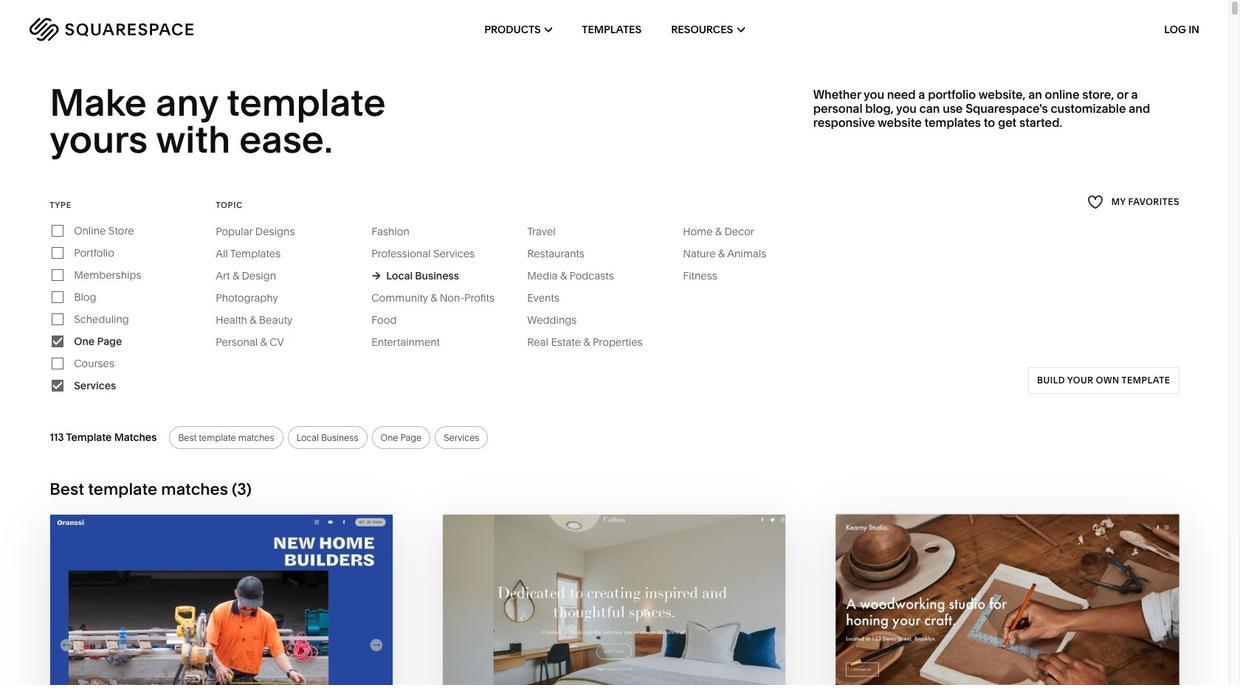 Task type: vqa. For each thing, say whether or not it's contained in the screenshot.
Oranssi "image"
yes



Task type: describe. For each thing, give the bounding box(es) containing it.
kearny image
[[835, 514, 1181, 686]]

colton image
[[443, 515, 786, 686]]



Task type: locate. For each thing, give the bounding box(es) containing it.
oranssi image
[[50, 515, 393, 686]]



